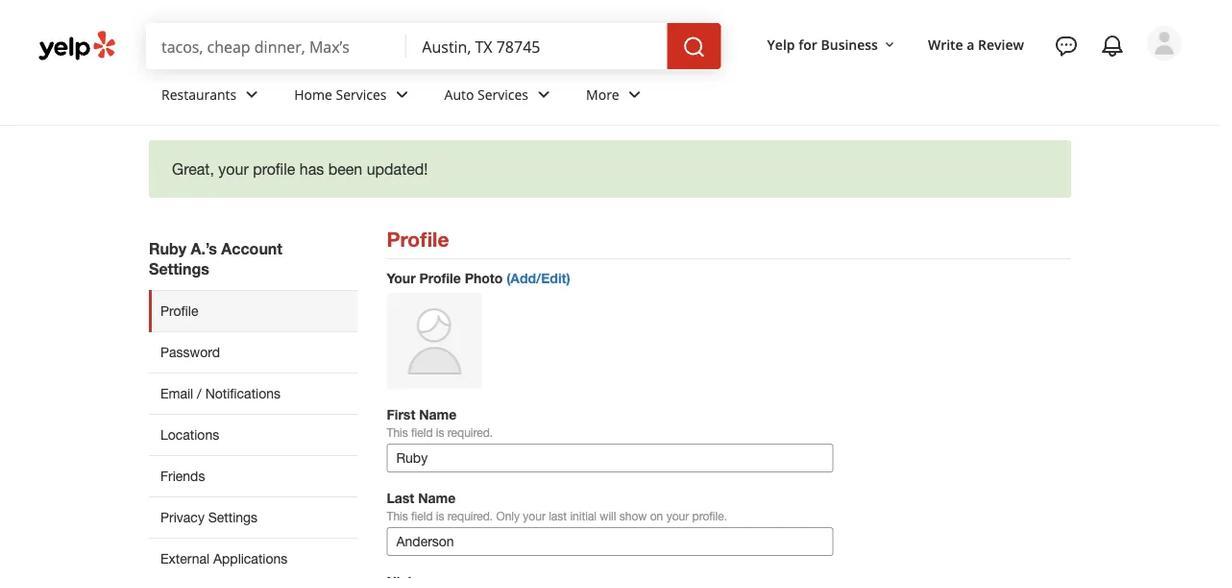 Task type: locate. For each thing, give the bounding box(es) containing it.
email
[[161, 386, 193, 402]]

profile right your
[[420, 271, 461, 286]]

write a review link
[[921, 27, 1032, 62]]

your left last
[[523, 509, 546, 523]]

updated!
[[367, 160, 428, 178]]

restaurants link
[[146, 69, 279, 125]]

this inside the last name this field is required. only your last initial will show on your profile.
[[387, 509, 408, 523]]

auto services
[[445, 85, 529, 103]]

none field up home at the top
[[161, 36, 391, 57]]

0 horizontal spatial 24 chevron down v2 image
[[241, 83, 264, 106]]

name right the first
[[419, 407, 457, 423]]

24 chevron down v2 image inside more link
[[624, 83, 647, 106]]

email / notifications
[[161, 386, 281, 402]]

settings
[[149, 260, 209, 278], [208, 510, 258, 526]]

0 vertical spatial field
[[411, 426, 433, 439]]

this inside first name this field is required.
[[387, 426, 408, 439]]

for
[[799, 35, 818, 53]]

2 field from the top
[[411, 509, 433, 523]]

none field up auto services 'link'
[[422, 36, 652, 57]]

24 chevron down v2 image left 'auto'
[[391, 83, 414, 106]]

24 chevron down v2 image right "more"
[[624, 83, 647, 106]]

0 vertical spatial name
[[419, 407, 457, 423]]

great, your profile has been updated!
[[172, 160, 428, 178]]

is inside the last name this field is required. only your last initial will show on your profile.
[[436, 509, 445, 523]]

is
[[436, 426, 445, 439], [436, 509, 445, 523]]

1 vertical spatial is
[[436, 509, 445, 523]]

initial
[[570, 509, 597, 523]]

this
[[387, 426, 408, 439], [387, 509, 408, 523]]

required.
[[448, 426, 493, 439], [448, 509, 493, 523]]

0 horizontal spatial 24 chevron down v2 image
[[391, 83, 414, 106]]

name
[[419, 407, 457, 423], [418, 491, 456, 507]]

services
[[336, 85, 387, 103], [478, 85, 529, 103]]

1 field from the top
[[411, 426, 433, 439]]

applications
[[213, 551, 288, 567]]

2 this from the top
[[387, 509, 408, 523]]

1 vertical spatial required.
[[448, 509, 493, 523]]

more
[[586, 85, 620, 103]]

field
[[411, 426, 433, 439], [411, 509, 433, 523]]

field down last
[[411, 509, 433, 523]]

write a review
[[928, 35, 1025, 53]]

field for last
[[411, 509, 433, 523]]

None search field
[[146, 23, 725, 69]]

this down the first
[[387, 426, 408, 439]]

services right home at the top
[[336, 85, 387, 103]]

notifications image
[[1102, 35, 1125, 58]]

1 this from the top
[[387, 426, 408, 439]]

1 horizontal spatial 24 chevron down v2 image
[[624, 83, 647, 106]]

review
[[979, 35, 1025, 53]]

your right the on
[[667, 509, 689, 523]]

24 chevron down v2 image
[[391, 83, 414, 106], [624, 83, 647, 106]]

1 24 chevron down v2 image from the left
[[391, 83, 414, 106]]

required. inside first name this field is required.
[[448, 426, 493, 439]]

Last Name text field
[[387, 528, 834, 557]]

great,
[[172, 160, 214, 178]]

0 horizontal spatial services
[[336, 85, 387, 103]]

0 vertical spatial is
[[436, 426, 445, 439]]

24 chevron down v2 image right the restaurants
[[241, 83, 264, 106]]

profile
[[387, 227, 449, 251], [420, 271, 461, 286], [161, 303, 198, 319]]

profile link
[[149, 290, 358, 332]]

photo
[[465, 271, 503, 286]]

2 24 chevron down v2 image from the left
[[624, 83, 647, 106]]

2 services from the left
[[478, 85, 529, 103]]

your right great,
[[218, 160, 249, 178]]

24 chevron down v2 image down near field
[[533, 83, 556, 106]]

name right last
[[418, 491, 456, 507]]

1 vertical spatial settings
[[208, 510, 258, 526]]

profile up password
[[161, 303, 198, 319]]

is inside first name this field is required.
[[436, 426, 445, 439]]

write
[[928, 35, 964, 53]]

24 chevron down v2 image for more
[[624, 83, 647, 106]]

profile.
[[693, 509, 728, 523]]

(add/edit) link
[[507, 271, 571, 286]]

settings up external applications
[[208, 510, 258, 526]]

1 none field from the left
[[161, 36, 391, 57]]

0 horizontal spatial none field
[[161, 36, 391, 57]]

a
[[967, 35, 975, 53]]

account
[[221, 239, 283, 258]]

24 chevron down v2 image inside restaurants link
[[241, 83, 264, 106]]

services right 'auto'
[[478, 85, 529, 103]]

services for auto services
[[478, 85, 529, 103]]

friends link
[[149, 456, 358, 497]]

none field near
[[422, 36, 652, 57]]

field down the first
[[411, 426, 433, 439]]

2 24 chevron down v2 image from the left
[[533, 83, 556, 106]]

this down last
[[387, 509, 408, 523]]

2 none field from the left
[[422, 36, 652, 57]]

field inside first name this field is required.
[[411, 426, 433, 439]]

1 services from the left
[[336, 85, 387, 103]]

24 chevron down v2 image
[[241, 83, 264, 106], [533, 83, 556, 106]]

1 vertical spatial this
[[387, 509, 408, 523]]

16 chevron down v2 image
[[882, 37, 898, 52]]

0 vertical spatial profile
[[387, 227, 449, 251]]

24 chevron down v2 image inside auto services 'link'
[[533, 83, 556, 106]]

your
[[218, 160, 249, 178], [523, 509, 546, 523], [667, 509, 689, 523]]

services inside 'link'
[[478, 85, 529, 103]]

0 vertical spatial this
[[387, 426, 408, 439]]

email / notifications link
[[149, 373, 358, 414]]

field inside the last name this field is required. only your last initial will show on your profile.
[[411, 509, 433, 523]]

external applications
[[161, 551, 288, 567]]

required. inside the last name this field is required. only your last initial will show on your profile.
[[448, 509, 493, 523]]

last
[[549, 509, 567, 523]]

First Name text field
[[387, 444, 834, 473]]

settings down ruby
[[149, 260, 209, 278]]

None field
[[161, 36, 391, 57], [422, 36, 652, 57]]

0 vertical spatial settings
[[149, 260, 209, 278]]

name inside the last name this field is required. only your last initial will show on your profile.
[[418, 491, 456, 507]]

services for home services
[[336, 85, 387, 103]]

name inside first name this field is required.
[[419, 407, 457, 423]]

Near text field
[[422, 36, 652, 57]]

1 horizontal spatial none field
[[422, 36, 652, 57]]

name for first
[[419, 407, 457, 423]]

24 chevron down v2 image inside home services link
[[391, 83, 414, 106]]

auto
[[445, 85, 474, 103]]

yelp for business button
[[760, 27, 905, 62]]

1 horizontal spatial services
[[478, 85, 529, 103]]

privacy settings
[[161, 510, 258, 526]]

1 required. from the top
[[448, 426, 493, 439]]

external
[[161, 551, 210, 567]]

profile up your
[[387, 227, 449, 251]]

2 required. from the top
[[448, 509, 493, 523]]

1 is from the top
[[436, 426, 445, 439]]

yelp
[[768, 35, 795, 53]]

1 horizontal spatial 24 chevron down v2 image
[[533, 83, 556, 106]]

been
[[328, 160, 363, 178]]

1 24 chevron down v2 image from the left
[[241, 83, 264, 106]]

0 vertical spatial required.
[[448, 426, 493, 439]]

2 is from the top
[[436, 509, 445, 523]]

1 vertical spatial name
[[418, 491, 456, 507]]

1 vertical spatial field
[[411, 509, 433, 523]]

2 vertical spatial profile
[[161, 303, 198, 319]]



Task type: describe. For each thing, give the bounding box(es) containing it.
your
[[387, 271, 416, 286]]

will
[[600, 509, 617, 523]]

locations
[[161, 427, 219, 443]]

field for first
[[411, 426, 433, 439]]

is for first
[[436, 426, 445, 439]]

required. for first
[[448, 426, 493, 439]]

your profile photo (add/edit)
[[387, 271, 571, 286]]

required. for last
[[448, 509, 493, 523]]

more link
[[571, 69, 662, 125]]

24 chevron down v2 image for auto services
[[533, 83, 556, 106]]

home
[[294, 85, 332, 103]]

last
[[387, 491, 415, 507]]

1 vertical spatial profile
[[420, 271, 461, 286]]

1 horizontal spatial your
[[523, 509, 546, 523]]

privacy
[[161, 510, 205, 526]]

(add/edit)
[[507, 271, 571, 286]]

password link
[[149, 332, 358, 373]]

yelp for business
[[768, 35, 878, 53]]

first
[[387, 407, 416, 423]]

24 chevron down v2 image for restaurants
[[241, 83, 264, 106]]

restaurants
[[161, 85, 237, 103]]

last name this field is required. only your last initial will show on your profile.
[[387, 491, 728, 523]]

show
[[620, 509, 647, 523]]

user actions element
[[752, 24, 1209, 142]]

home services link
[[279, 69, 429, 125]]

a.'s
[[191, 239, 217, 258]]

is for last
[[436, 509, 445, 523]]

ruby
[[149, 239, 187, 258]]

auto services link
[[429, 69, 571, 125]]

this for last
[[387, 509, 408, 523]]

profile
[[253, 160, 295, 178]]

business categories element
[[146, 69, 1182, 125]]

notifications
[[205, 386, 281, 402]]

0 horizontal spatial your
[[218, 160, 249, 178]]

24 chevron down v2 image for home services
[[391, 83, 414, 106]]

external applications link
[[149, 538, 358, 580]]

none field the find
[[161, 36, 391, 57]]

2 horizontal spatial your
[[667, 509, 689, 523]]

business
[[821, 35, 878, 53]]

messages image
[[1055, 35, 1078, 58]]

password
[[161, 345, 220, 360]]

ruby a.'s account settings
[[149, 239, 283, 278]]

on
[[650, 509, 663, 523]]

this for first
[[387, 426, 408, 439]]

search image
[[683, 36, 706, 59]]

has
[[300, 160, 324, 178]]

name for last
[[418, 491, 456, 507]]

settings inside ruby a.'s account settings
[[149, 260, 209, 278]]

privacy settings link
[[149, 497, 358, 538]]

Find text field
[[161, 36, 391, 57]]

/
[[197, 386, 202, 402]]

first name this field is required.
[[387, 407, 493, 439]]

home services
[[294, 85, 387, 103]]

friends
[[161, 469, 205, 484]]

locations link
[[149, 414, 358, 456]]

ruby a. image
[[1148, 26, 1182, 61]]

only
[[496, 509, 520, 523]]



Task type: vqa. For each thing, say whether or not it's contained in the screenshot.
is
yes



